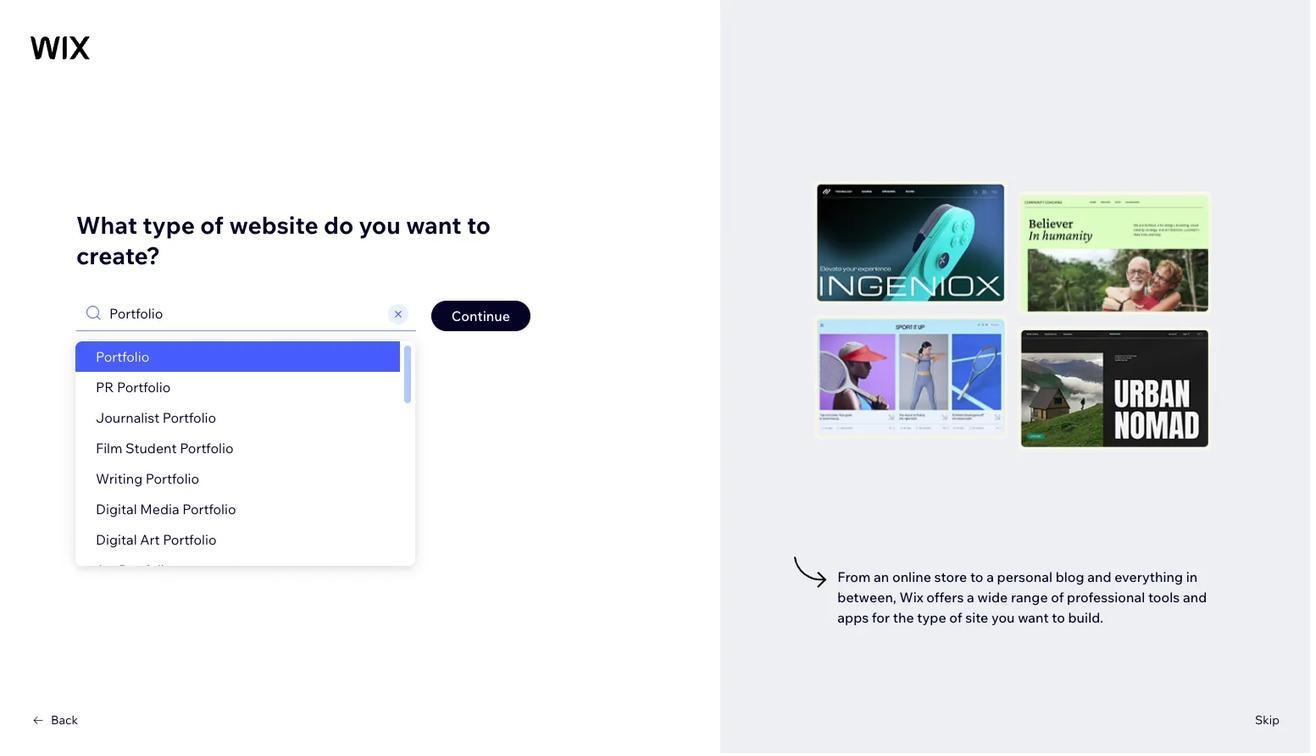 Task type: describe. For each thing, give the bounding box(es) containing it.
between,
[[838, 589, 897, 606]]

want inside from an online store to a personal blog and everything in between, wix offers a wide range of professional tools and apps for the type of site you want to build.
[[1018, 610, 1049, 627]]

from an online store to a personal blog and everything in between, wix offers a wide range of professional tools and apps for the type of site you want to build.
[[838, 569, 1207, 627]]

journalist portfolio
[[96, 409, 216, 426]]

2 vertical spatial to
[[1052, 610, 1065, 627]]

list box containing portfolio
[[75, 341, 415, 585]]

build.
[[1068, 610, 1104, 627]]

store
[[935, 569, 967, 586]]

continue button
[[431, 300, 531, 331]]

from
[[838, 569, 871, 586]]

type inside from an online store to a personal blog and everything in between, wix offers a wide range of professional tools and apps for the type of site you want to build.
[[917, 610, 947, 627]]

site
[[966, 610, 989, 627]]

1 vertical spatial to
[[970, 569, 984, 586]]

do
[[324, 210, 354, 239]]

create?
[[76, 240, 160, 270]]

portfolio right student
[[180, 439, 234, 456]]

portfolio up film student portfolio
[[163, 409, 216, 426]]

type inside what type of website do you want to create?
[[143, 210, 195, 239]]

portfolio up digital media portfolio
[[146, 470, 199, 487]]

media
[[140, 501, 179, 517]]

0 horizontal spatial art
[[96, 562, 116, 579]]

apps
[[838, 610, 869, 627]]

tools
[[1148, 589, 1180, 606]]

portfolio option
[[75, 341, 400, 372]]

portfolio down digital art portfolio
[[119, 562, 172, 579]]

professional
[[1067, 589, 1145, 606]]

back button
[[31, 713, 78, 728]]

an
[[874, 569, 889, 586]]

student
[[126, 439, 177, 456]]

Search for your business or site type field
[[104, 296, 386, 330]]

2 horizontal spatial of
[[1051, 589, 1064, 606]]

skip button
[[1255, 713, 1280, 728]]

2 vertical spatial of
[[950, 610, 963, 627]]

0 vertical spatial and
[[1088, 569, 1112, 586]]

film student portfolio
[[96, 439, 234, 456]]

wix
[[900, 589, 924, 606]]



Task type: locate. For each thing, give the bounding box(es) containing it.
type up create?
[[143, 210, 195, 239]]

art portfolio
[[96, 562, 172, 579]]

1 vertical spatial and
[[1183, 589, 1207, 606]]

0 vertical spatial you
[[359, 210, 401, 239]]

1 horizontal spatial type
[[917, 610, 947, 627]]

digital for digital media portfolio
[[96, 501, 137, 517]]

1 vertical spatial want
[[1018, 610, 1049, 627]]

journalist
[[96, 409, 160, 426]]

website
[[229, 210, 318, 239]]

digital media portfolio
[[96, 501, 236, 517]]

0 horizontal spatial you
[[359, 210, 401, 239]]

digital down writing
[[96, 501, 137, 517]]

1 vertical spatial type
[[917, 610, 947, 627]]

1 horizontal spatial want
[[1018, 610, 1049, 627]]

0 vertical spatial want
[[406, 210, 462, 239]]

you right the do
[[359, 210, 401, 239]]

art down media on the bottom
[[140, 531, 160, 548]]

you inside from an online store to a personal blog and everything in between, wix offers a wide range of professional tools and apps for the type of site you want to build.
[[992, 610, 1015, 627]]

1 horizontal spatial to
[[970, 569, 984, 586]]

writing
[[96, 470, 143, 487]]

you
[[359, 210, 401, 239], [992, 610, 1015, 627]]

the
[[893, 610, 914, 627]]

what
[[76, 210, 137, 239]]

of inside what type of website do you want to create?
[[200, 210, 224, 239]]

digital up art portfolio
[[96, 531, 137, 548]]

0 horizontal spatial type
[[143, 210, 195, 239]]

want inside what type of website do you want to create?
[[406, 210, 462, 239]]

portfolio
[[96, 348, 150, 365], [117, 378, 171, 395], [163, 409, 216, 426], [180, 439, 234, 456], [146, 470, 199, 487], [182, 501, 236, 517], [163, 531, 217, 548], [119, 562, 172, 579]]

1 vertical spatial you
[[992, 610, 1015, 627]]

everything
[[1115, 569, 1183, 586]]

you inside what type of website do you want to create?
[[359, 210, 401, 239]]

online
[[892, 569, 932, 586]]

and down in at the bottom right of page
[[1183, 589, 1207, 606]]

type
[[143, 210, 195, 239], [917, 610, 947, 627]]

1 vertical spatial of
[[1051, 589, 1064, 606]]

you down wide
[[992, 610, 1015, 627]]

0 horizontal spatial to
[[467, 210, 491, 239]]

film
[[96, 439, 123, 456]]

a up wide
[[987, 569, 994, 586]]

back
[[51, 713, 78, 728]]

what type of website do you want to create?
[[76, 210, 491, 270]]

pr portfolio
[[96, 378, 171, 395]]

1 vertical spatial art
[[96, 562, 116, 579]]

1 horizontal spatial a
[[987, 569, 994, 586]]

0 vertical spatial a
[[987, 569, 994, 586]]

0 vertical spatial digital
[[96, 501, 137, 517]]

art
[[140, 531, 160, 548], [96, 562, 116, 579]]

0 horizontal spatial and
[[1088, 569, 1112, 586]]

for
[[872, 610, 890, 627]]

portfolio right media on the bottom
[[182, 501, 236, 517]]

continue
[[452, 307, 510, 324]]

want
[[406, 210, 462, 239], [1018, 610, 1049, 627]]

1 vertical spatial digital
[[96, 531, 137, 548]]

portfolio up journalist portfolio
[[117, 378, 171, 395]]

1 horizontal spatial of
[[950, 610, 963, 627]]

to inside what type of website do you want to create?
[[467, 210, 491, 239]]

2 horizontal spatial to
[[1052, 610, 1065, 627]]

wide
[[978, 589, 1008, 606]]

and
[[1088, 569, 1112, 586], [1183, 589, 1207, 606]]

pr
[[96, 378, 114, 395]]

digital art portfolio
[[96, 531, 217, 548]]

digital
[[96, 501, 137, 517], [96, 531, 137, 548]]

0 vertical spatial to
[[467, 210, 491, 239]]

0 horizontal spatial a
[[967, 589, 975, 606]]

range
[[1011, 589, 1048, 606]]

of
[[200, 210, 224, 239], [1051, 589, 1064, 606], [950, 610, 963, 627]]

and up professional
[[1088, 569, 1112, 586]]

type down offers
[[917, 610, 947, 627]]

1 horizontal spatial art
[[140, 531, 160, 548]]

skip
[[1255, 713, 1280, 728]]

to
[[467, 210, 491, 239], [970, 569, 984, 586], [1052, 610, 1065, 627]]

0 horizontal spatial want
[[406, 210, 462, 239]]

of down blog
[[1051, 589, 1064, 606]]

a
[[987, 569, 994, 586], [967, 589, 975, 606]]

offers
[[927, 589, 964, 606]]

of left site
[[950, 610, 963, 627]]

a up site
[[967, 589, 975, 606]]

portfolio up pr portfolio
[[96, 348, 150, 365]]

0 vertical spatial of
[[200, 210, 224, 239]]

of left website
[[200, 210, 224, 239]]

1 vertical spatial a
[[967, 589, 975, 606]]

0 vertical spatial art
[[140, 531, 160, 548]]

1 horizontal spatial you
[[992, 610, 1015, 627]]

digital for digital art portfolio
[[96, 531, 137, 548]]

0 horizontal spatial of
[[200, 210, 224, 239]]

2 digital from the top
[[96, 531, 137, 548]]

blog
[[1056, 569, 1085, 586]]

in
[[1186, 569, 1198, 586]]

art down digital art portfolio
[[96, 562, 116, 579]]

0 vertical spatial type
[[143, 210, 195, 239]]

portfolio inside option
[[96, 348, 150, 365]]

writing portfolio
[[96, 470, 199, 487]]

1 horizontal spatial and
[[1183, 589, 1207, 606]]

personal
[[997, 569, 1053, 586]]

list box
[[75, 341, 415, 585]]

1 digital from the top
[[96, 501, 137, 517]]

portfolio down digital media portfolio
[[163, 531, 217, 548]]



Task type: vqa. For each thing, say whether or not it's contained in the screenshot.
of to the left
yes



